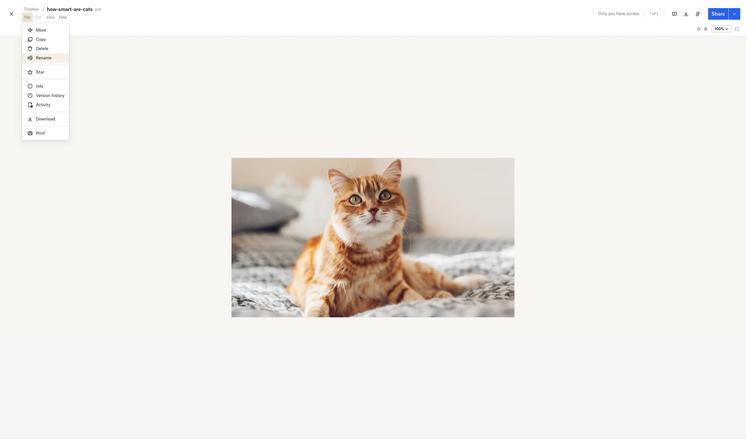 Task type: describe. For each thing, give the bounding box(es) containing it.
copy menu item
[[22, 35, 69, 44]]

are-
[[74, 6, 83, 12]]

1 1 from the left
[[651, 12, 652, 16]]

star
[[36, 70, 44, 74]]

copy
[[36, 37, 46, 42]]

version
[[36, 93, 50, 98]]

version history menu item
[[22, 91, 69, 100]]

100% button
[[712, 25, 732, 32]]

/
[[42, 7, 45, 12]]

you
[[609, 11, 616, 16]]

rename
[[36, 55, 52, 60]]

info, opens sidebar menu item
[[22, 82, 69, 91]]

how-
[[47, 6, 58, 12]]

view button
[[44, 13, 57, 22]]

of
[[653, 12, 656, 16]]

delete
[[36, 46, 48, 51]]

rename menu item
[[22, 53, 69, 63]]

download
[[36, 116, 55, 121]]

only
[[599, 11, 608, 16]]

smart-
[[58, 6, 74, 12]]

download menu item
[[22, 114, 69, 124]]

delete menu item
[[22, 44, 69, 53]]

dropbox button
[[22, 6, 41, 13]]

2 1 from the left
[[657, 12, 659, 16]]

access
[[627, 11, 640, 16]]

version history
[[36, 93, 65, 98]]

help
[[59, 15, 67, 19]]



Task type: locate. For each thing, give the bounding box(es) containing it.
file
[[24, 15, 30, 19]]

1 of 1
[[651, 12, 659, 16]]

print menu item
[[22, 129, 69, 138]]

have
[[617, 11, 626, 16]]

share
[[712, 11, 726, 17]]

info
[[36, 84, 43, 89]]

history
[[51, 93, 65, 98]]

move
[[36, 28, 46, 32]]

close image
[[8, 9, 15, 19]]

1
[[651, 12, 652, 16], [657, 12, 659, 16]]

activity
[[36, 102, 51, 107]]

1 right of
[[657, 12, 659, 16]]

share button
[[709, 8, 729, 20]]

view
[[46, 15, 55, 19]]

avif
[[95, 7, 102, 12]]

move menu item
[[22, 25, 69, 35]]

1 horizontal spatial 1
[[657, 12, 659, 16]]

dropbox
[[24, 7, 39, 11]]

help button
[[57, 13, 69, 22]]

activity, opens sidebar menu item
[[22, 100, 69, 109]]

/ how-smart-are-cats avif
[[42, 6, 102, 12]]

1 left of
[[651, 12, 652, 16]]

file button
[[22, 13, 33, 22]]

print
[[36, 131, 45, 136]]

100%
[[715, 27, 725, 31]]

only you have access
[[599, 11, 640, 16]]

cats
[[83, 6, 93, 12]]

0 horizontal spatial 1
[[651, 12, 652, 16]]

star menu item
[[22, 67, 69, 77]]



Task type: vqa. For each thing, say whether or not it's contained in the screenshot.
Print
yes



